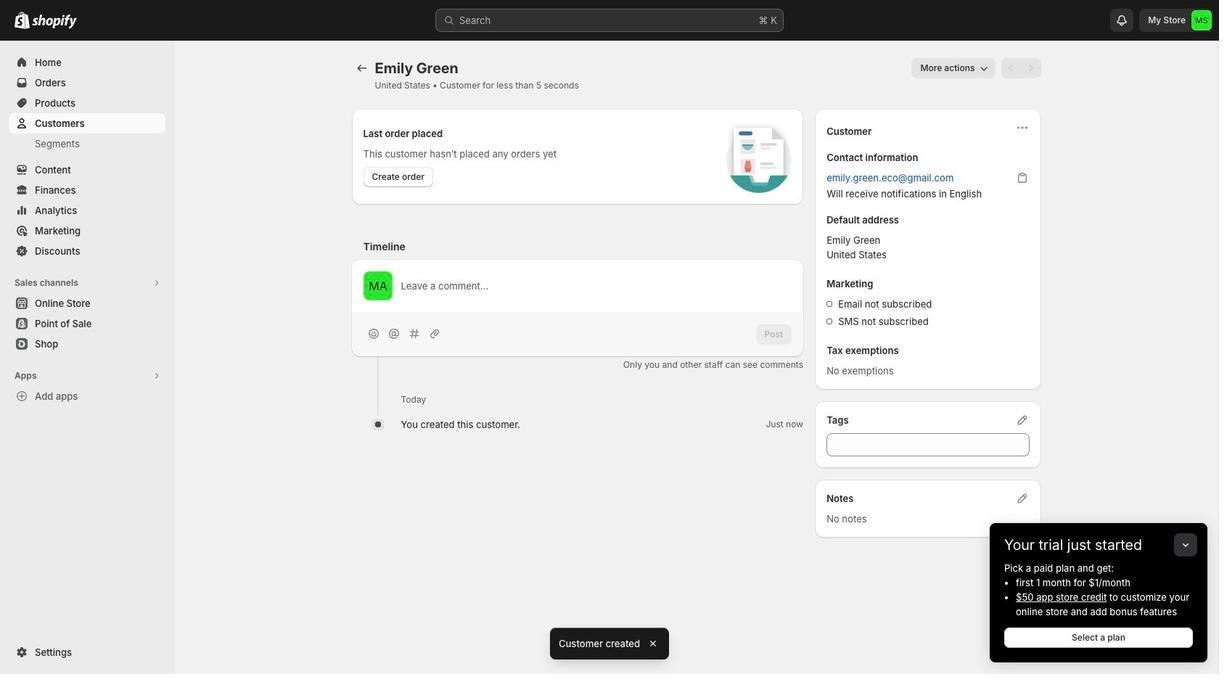 Task type: locate. For each thing, give the bounding box(es) containing it.
Leave a comment... text field
[[401, 279, 792, 293]]

my store image
[[1192, 10, 1212, 30]]

None text field
[[827, 433, 1030, 457]]

shopify image
[[32, 15, 77, 29]]

shopify image
[[15, 12, 30, 29]]

avatar with initials m a image
[[363, 271, 392, 301]]



Task type: vqa. For each thing, say whether or not it's contained in the screenshot.
the leftmost Shopify image
yes



Task type: describe. For each thing, give the bounding box(es) containing it.
previous image
[[1004, 61, 1019, 75]]

next image
[[1024, 61, 1038, 75]]



